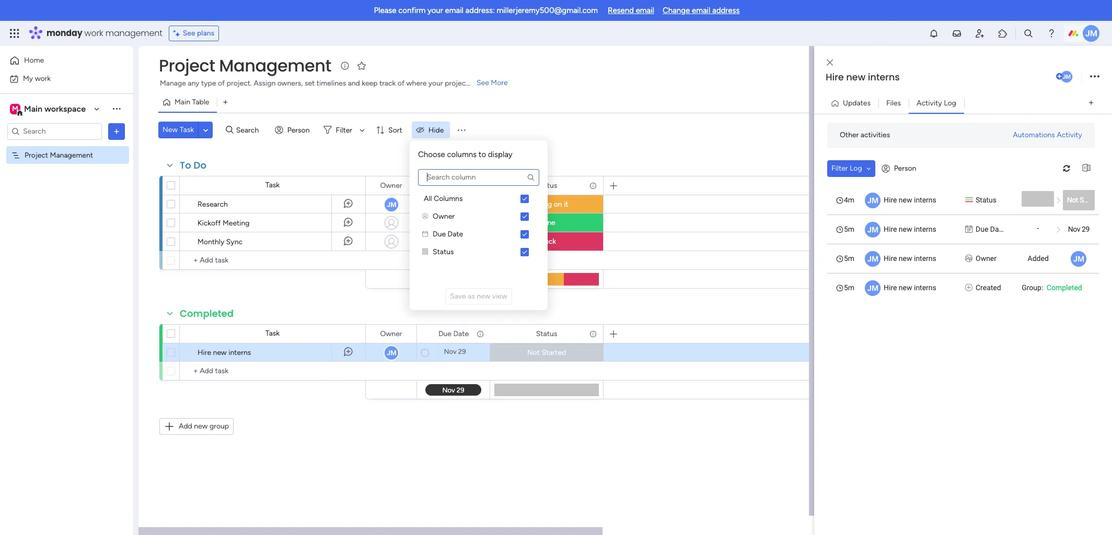 Task type: describe. For each thing, give the bounding box(es) containing it.
please confirm your email address: millerjeremy500@gmail.com
[[374, 6, 598, 15]]

interns for created
[[914, 284, 936, 292]]

filter button
[[319, 122, 369, 139]]

to
[[479, 150, 486, 159]]

1 vertical spatial your
[[429, 79, 443, 88]]

filter for filter log
[[832, 164, 848, 173]]

activity log button
[[909, 95, 964, 112]]

0 horizontal spatial add view image
[[223, 99, 228, 106]]

save as new view
[[450, 292, 507, 301]]

other
[[840, 131, 859, 140]]

group
[[210, 422, 229, 431]]

main table button
[[158, 94, 217, 111]]

all columns
[[424, 194, 463, 203]]

see more link
[[476, 78, 509, 88]]

where
[[406, 79, 427, 88]]

1 + add task text field from the top
[[185, 255, 361, 267]]

help image
[[1046, 28, 1057, 39]]

interns for due date
[[914, 225, 936, 233]]

set
[[305, 79, 315, 88]]

task for completed
[[265, 329, 280, 338]]

nov 29 inside 'list box'
[[1068, 225, 1090, 233]]

1 horizontal spatial jeremy miller image
[[1083, 25, 1100, 42]]

change email address
[[663, 6, 740, 15]]

see for see more
[[477, 78, 489, 87]]

and
[[348, 79, 360, 88]]

task for to do
[[265, 181, 280, 190]]

arrow down image
[[356, 124, 369, 136]]

1 vertical spatial jeremy miller image
[[1060, 70, 1074, 84]]

main workspace
[[24, 104, 86, 114]]

list box containing 4m
[[827, 185, 1102, 302]]

activities
[[861, 131, 890, 140]]

person for right person popup button
[[894, 164, 916, 173]]

any
[[188, 79, 199, 88]]

it
[[564, 200, 568, 209]]

main table
[[175, 98, 209, 107]]

log for activity log
[[944, 99, 956, 107]]

confirm
[[398, 6, 426, 15]]

hide
[[428, 126, 444, 135]]

2 vertical spatial nov
[[444, 348, 457, 356]]

created
[[976, 284, 1001, 292]]

add to favorites image
[[356, 60, 367, 71]]

log for filter log
[[850, 164, 862, 173]]

monday work management
[[47, 27, 162, 39]]

notifications image
[[929, 28, 939, 39]]

due date inside 'list box'
[[976, 225, 1005, 233]]

resend
[[608, 6, 634, 15]]

plans
[[197, 29, 214, 38]]

choose columns to display
[[418, 150, 513, 159]]

0 vertical spatial person button
[[271, 122, 316, 139]]

automations activity
[[1013, 130, 1082, 139]]

oct 31
[[445, 218, 465, 226]]

not started inside 'list box'
[[1067, 196, 1102, 204]]

v2 done deadline image
[[421, 218, 429, 228]]

To Do field
[[177, 159, 209, 172]]

angle down image inside filter log button
[[866, 165, 871, 172]]

column information image for second the status field from the top
[[589, 330, 597, 338]]

date inside 'list box'
[[990, 225, 1005, 233]]

other activities
[[840, 131, 890, 140]]

4m
[[844, 196, 855, 204]]

view
[[492, 292, 507, 301]]

1 horizontal spatial person button
[[877, 160, 923, 177]]

working on it
[[525, 200, 568, 209]]

add new group button
[[159, 419, 234, 435]]

group:
[[1022, 284, 1043, 292]]

due date down oct 31
[[433, 230, 463, 239]]

see plans button
[[169, 26, 219, 41]]

all
[[424, 194, 432, 203]]

working
[[525, 200, 552, 209]]

columns
[[434, 194, 463, 203]]

due date down save
[[438, 330, 469, 338]]

dapulse person column image
[[422, 214, 428, 220]]

research
[[198, 200, 228, 209]]

close image
[[827, 59, 833, 67]]

oct 12
[[445, 237, 465, 245]]

more
[[491, 78, 508, 87]]

1 email from the left
[[445, 6, 464, 15]]

v2 multiple person column image
[[965, 253, 973, 264]]

apps image
[[998, 28, 1008, 39]]

automations activity button
[[1009, 127, 1087, 143]]

home button
[[6, 52, 112, 69]]

added
[[1028, 254, 1049, 263]]

address
[[712, 6, 740, 15]]

2 + add task text field from the top
[[185, 365, 361, 378]]

0 horizontal spatial not
[[527, 349, 540, 357]]

files
[[886, 99, 901, 107]]

sort
[[388, 126, 402, 135]]

updates
[[843, 99, 871, 107]]

Hire new interns field
[[823, 71, 1054, 84]]

1 owner field from the top
[[378, 180, 405, 192]]

hire new interns for status
[[884, 196, 936, 204]]

Search in workspace field
[[22, 125, 87, 137]]

columns
[[447, 150, 477, 159]]

project management list box
[[0, 144, 133, 305]]

export to excel image
[[1078, 165, 1095, 172]]

oct for oct 31
[[445, 218, 457, 226]]

change
[[663, 6, 690, 15]]

select product image
[[9, 28, 20, 39]]

updates button
[[827, 95, 879, 112]]

sync
[[226, 238, 243, 247]]

1 column information image from the top
[[476, 182, 485, 190]]

hire for created
[[884, 284, 897, 292]]

12
[[458, 237, 465, 245]]

address:
[[465, 6, 495, 15]]

kickoff meeting
[[198, 219, 250, 228]]

stands.
[[470, 79, 494, 88]]

project
[[445, 79, 469, 88]]

menu image
[[457, 125, 467, 135]]

search image
[[527, 173, 535, 182]]

activity log
[[917, 99, 956, 107]]

change email address link
[[663, 6, 740, 15]]

add
[[179, 422, 192, 431]]

monthly sync
[[198, 238, 243, 247]]

my work
[[23, 74, 51, 83]]

2 owner field from the top
[[378, 328, 405, 340]]

to do
[[180, 159, 206, 172]]

due date up columns
[[438, 181, 469, 190]]

email for resend email
[[636, 6, 654, 15]]

2 of from the left
[[398, 79, 405, 88]]

add new group
[[179, 422, 229, 431]]

workspace selection element
[[10, 103, 87, 116]]

completed inside field
[[180, 307, 234, 320]]

nov inside 'list box'
[[1068, 225, 1080, 233]]

29 inside 'list box'
[[1082, 225, 1090, 233]]

2 due date field from the top
[[436, 328, 471, 340]]

keep
[[362, 79, 378, 88]]

manage any type of project. assign owners, set timelines and keep track of where your project stands.
[[160, 79, 494, 88]]

please
[[374, 6, 396, 15]]

m
[[12, 104, 18, 113]]

workspace options image
[[111, 104, 122, 114]]

31
[[458, 218, 465, 226]]



Task type: locate. For each thing, give the bounding box(es) containing it.
work for my
[[35, 74, 51, 83]]

date
[[453, 181, 469, 190], [990, 225, 1005, 233], [448, 230, 463, 239], [453, 330, 469, 338]]

completed inside 'list box'
[[1047, 284, 1082, 292]]

of right type
[[218, 79, 225, 88]]

assign
[[254, 79, 276, 88]]

my
[[23, 74, 33, 83]]

due up all columns at the top left of page
[[438, 181, 452, 190]]

group: completed
[[1022, 284, 1082, 292]]

work right monday
[[84, 27, 103, 39]]

display
[[488, 150, 513, 159]]

new inside field
[[846, 71, 866, 84]]

2 column information image from the top
[[589, 330, 597, 338]]

interns
[[868, 71, 900, 84], [914, 196, 936, 204], [914, 225, 936, 233], [914, 254, 936, 263], [914, 284, 936, 292], [229, 349, 251, 357]]

hire
[[826, 71, 844, 84], [884, 196, 897, 204], [884, 225, 897, 233], [884, 254, 897, 263], [884, 284, 897, 292], [198, 349, 211, 357]]

oct for oct 12
[[445, 237, 457, 245]]

angle down image
[[203, 126, 208, 134], [866, 165, 871, 172]]

0 vertical spatial started
[[1080, 196, 1102, 204]]

5m for due date
[[844, 225, 855, 233]]

1 status field from the top
[[533, 180, 560, 192]]

1 horizontal spatial of
[[398, 79, 405, 88]]

date down oct 31
[[448, 230, 463, 239]]

task inside button
[[180, 125, 194, 134]]

filter inside 'popup button'
[[336, 126, 352, 135]]

see
[[183, 29, 195, 38], [477, 78, 489, 87]]

dapulse drag 2 image
[[816, 279, 819, 291]]

0 vertical spatial management
[[219, 54, 331, 77]]

project down search in workspace field
[[25, 151, 48, 160]]

v2 overdue deadline image
[[421, 237, 429, 247]]

filter
[[336, 126, 352, 135], [832, 164, 848, 173]]

0 vertical spatial not started
[[1067, 196, 1102, 204]]

1 horizontal spatial management
[[219, 54, 331, 77]]

0 horizontal spatial project
[[25, 151, 48, 160]]

interns for status
[[914, 196, 936, 204]]

Completed field
[[177, 307, 236, 321]]

done
[[538, 218, 555, 227]]

filter inside button
[[832, 164, 848, 173]]

not inside 'list box'
[[1067, 196, 1078, 204]]

add view image
[[223, 99, 228, 106], [1089, 99, 1093, 107]]

jeremy miller image right help image
[[1083, 25, 1100, 42]]

hire new interns for due date
[[884, 225, 936, 233]]

management inside list box
[[50, 151, 93, 160]]

dapulse date column image
[[965, 224, 973, 235]]

person
[[287, 126, 310, 135], [894, 164, 916, 173]]

project up any
[[159, 54, 215, 77]]

invite members image
[[975, 28, 985, 39]]

activity down hire new interns field
[[917, 99, 942, 107]]

3 5m from the top
[[844, 284, 855, 292]]

0 horizontal spatial project management
[[25, 151, 93, 160]]

hire for owner
[[884, 254, 897, 263]]

show board description image
[[339, 61, 351, 71]]

0 vertical spatial + add task text field
[[185, 255, 361, 267]]

1 vertical spatial started
[[542, 349, 566, 357]]

date up 4
[[453, 181, 469, 190]]

log
[[944, 99, 956, 107], [850, 164, 862, 173]]

stuck
[[537, 237, 556, 246]]

nov 4
[[446, 200, 464, 207]]

1 5m from the top
[[844, 225, 855, 233]]

email left address:
[[445, 6, 464, 15]]

2 5m from the top
[[844, 254, 855, 263]]

1 horizontal spatial not started
[[1067, 196, 1102, 204]]

1 vertical spatial activity
[[1057, 130, 1082, 139]]

0 horizontal spatial work
[[35, 74, 51, 83]]

1 vertical spatial work
[[35, 74, 51, 83]]

0 vertical spatial 5m
[[844, 225, 855, 233]]

work inside button
[[35, 74, 51, 83]]

due date right dapulse date column "image"
[[976, 225, 1005, 233]]

save
[[450, 292, 466, 301]]

filter up 4m
[[832, 164, 848, 173]]

Owner field
[[378, 180, 405, 192], [378, 328, 405, 340]]

0 vertical spatial see
[[183, 29, 195, 38]]

new task
[[163, 125, 194, 134]]

2 email from the left
[[636, 6, 654, 15]]

1 vertical spatial person button
[[877, 160, 923, 177]]

1 vertical spatial oct
[[445, 237, 457, 245]]

4
[[460, 200, 464, 207]]

see left more
[[477, 78, 489, 87]]

add view image down options image
[[1089, 99, 1093, 107]]

Search field
[[233, 123, 265, 137]]

0 vertical spatial column information image
[[476, 182, 485, 190]]

status inside 'list box'
[[976, 196, 997, 204]]

new
[[846, 71, 866, 84], [899, 196, 912, 204], [899, 225, 912, 233], [899, 254, 912, 263], [899, 284, 912, 292], [477, 292, 490, 301], [213, 349, 227, 357], [194, 422, 208, 431]]

1 horizontal spatial add view image
[[1089, 99, 1093, 107]]

1 horizontal spatial log
[[944, 99, 956, 107]]

5m for created
[[844, 284, 855, 292]]

None search field
[[410, 169, 548, 186]]

main left table
[[175, 98, 190, 107]]

column information image for 2nd the status field from the bottom
[[589, 182, 597, 190]]

0 vertical spatial work
[[84, 27, 103, 39]]

new
[[163, 125, 178, 134]]

1 vertical spatial 29
[[458, 348, 466, 356]]

29
[[1082, 225, 1090, 233], [458, 348, 466, 356]]

1 vertical spatial nov 29
[[444, 348, 466, 356]]

see for see plans
[[183, 29, 195, 38]]

1 oct from the top
[[445, 218, 457, 226]]

option
[[0, 146, 133, 148]]

column information image down to
[[476, 182, 485, 190]]

due date field down save
[[436, 328, 471, 340]]

1 vertical spatial + add task text field
[[185, 365, 361, 378]]

0 vertical spatial column information image
[[589, 182, 597, 190]]

0 vertical spatial task
[[180, 125, 194, 134]]

oct left 12
[[445, 237, 457, 245]]

due
[[438, 181, 452, 190], [976, 225, 989, 233], [433, 230, 446, 239], [438, 330, 452, 338]]

date down save
[[453, 330, 469, 338]]

+ Add task text field
[[185, 255, 361, 267], [185, 365, 361, 378]]

2 status field from the top
[[533, 328, 560, 340]]

0 horizontal spatial completed
[[180, 307, 234, 320]]

1 vertical spatial completed
[[180, 307, 234, 320]]

list box
[[827, 185, 1102, 302]]

project management inside list box
[[25, 151, 93, 160]]

1 horizontal spatial angle down image
[[866, 165, 871, 172]]

0 horizontal spatial management
[[50, 151, 93, 160]]

angle down image right filter log
[[866, 165, 871, 172]]

1 horizontal spatial activity
[[1057, 130, 1082, 139]]

1 vertical spatial filter
[[832, 164, 848, 173]]

main for main workspace
[[24, 104, 42, 114]]

oct
[[445, 218, 457, 226], [445, 237, 457, 245]]

0 vertical spatial oct
[[445, 218, 457, 226]]

0 horizontal spatial jeremy miller image
[[1060, 70, 1074, 84]]

0 horizontal spatial email
[[445, 6, 464, 15]]

nov
[[446, 200, 458, 207], [1068, 225, 1080, 233], [444, 348, 457, 356]]

1 horizontal spatial filter
[[832, 164, 848, 173]]

0 vertical spatial nov
[[446, 200, 458, 207]]

see inside button
[[183, 29, 195, 38]]

Due Date field
[[436, 180, 471, 192], [436, 328, 471, 340]]

1 vertical spatial angle down image
[[866, 165, 871, 172]]

1 vertical spatial column information image
[[476, 330, 485, 338]]

v2 calendar view small outline image
[[422, 232, 428, 237]]

0 vertical spatial owner field
[[378, 180, 405, 192]]

1 due date field from the top
[[436, 180, 471, 192]]

see left plans at the left top
[[183, 29, 195, 38]]

oct left 31 at the top
[[445, 218, 457, 226]]

management down search in workspace field
[[50, 151, 93, 160]]

work right my
[[35, 74, 51, 83]]

project inside list box
[[25, 151, 48, 160]]

date right dapulse date column "image"
[[990, 225, 1005, 233]]

1 vertical spatial project
[[25, 151, 48, 160]]

hire for due date
[[884, 225, 897, 233]]

main inside button
[[175, 98, 190, 107]]

project
[[159, 54, 215, 77], [25, 151, 48, 160]]

due inside 'list box'
[[976, 225, 989, 233]]

0 horizontal spatial not started
[[527, 349, 566, 357]]

1 vertical spatial 5m
[[844, 254, 855, 263]]

0 horizontal spatial started
[[542, 349, 566, 357]]

millerjeremy500@gmail.com
[[497, 6, 598, 15]]

1 vertical spatial not
[[527, 349, 540, 357]]

filter left arrow down icon at the top of the page
[[336, 126, 352, 135]]

save as new view button
[[445, 288, 512, 305]]

0 horizontal spatial angle down image
[[203, 126, 208, 134]]

see plans
[[183, 29, 214, 38]]

search everything image
[[1023, 28, 1034, 39]]

type
[[201, 79, 216, 88]]

1 horizontal spatial 29
[[1082, 225, 1090, 233]]

0 horizontal spatial person
[[287, 126, 310, 135]]

hide button
[[412, 122, 450, 139]]

your right where
[[429, 79, 443, 88]]

inbox image
[[952, 28, 962, 39]]

work for monday
[[84, 27, 103, 39]]

email right 'change'
[[692, 6, 710, 15]]

project.
[[227, 79, 252, 88]]

work
[[84, 27, 103, 39], [35, 74, 51, 83]]

1 vertical spatial see
[[477, 78, 489, 87]]

0 horizontal spatial nov 29
[[444, 348, 466, 356]]

manage
[[160, 79, 186, 88]]

1 vertical spatial person
[[894, 164, 916, 173]]

dapulse plus image
[[965, 282, 973, 293]]

0 horizontal spatial filter
[[336, 126, 352, 135]]

0 vertical spatial person
[[287, 126, 310, 135]]

5m for owner
[[844, 254, 855, 263]]

jeremy miller image
[[1083, 25, 1100, 42], [1060, 70, 1074, 84]]

choose
[[418, 150, 445, 159]]

0 vertical spatial project
[[159, 54, 215, 77]]

main for main table
[[175, 98, 190, 107]]

0 vertical spatial 29
[[1082, 225, 1090, 233]]

options image
[[111, 126, 122, 137]]

activity up refresh image
[[1057, 130, 1082, 139]]

v2 search image
[[226, 124, 233, 136]]

1 vertical spatial nov
[[1068, 225, 1080, 233]]

0 vertical spatial nov 29
[[1068, 225, 1090, 233]]

due right dapulse date column "image"
[[976, 225, 989, 233]]

automations
[[1013, 130, 1055, 139]]

options image
[[1090, 70, 1100, 84]]

0 vertical spatial log
[[944, 99, 956, 107]]

v2 status outline image
[[422, 249, 428, 255]]

1 horizontal spatial nov 29
[[1068, 225, 1090, 233]]

due date field up columns
[[436, 180, 471, 192]]

1 horizontal spatial project management
[[159, 54, 331, 77]]

Search column search field
[[418, 169, 539, 186]]

nov 29
[[1068, 225, 1090, 233], [444, 348, 466, 356]]

not started
[[1067, 196, 1102, 204], [527, 349, 566, 357]]

status
[[536, 181, 557, 190], [976, 196, 997, 204], [433, 247, 454, 256], [536, 330, 557, 338]]

hire new interns
[[826, 71, 900, 84], [884, 196, 936, 204], [884, 225, 936, 233], [884, 254, 936, 263], [884, 284, 936, 292], [198, 349, 251, 357]]

hire new interns for owner
[[884, 254, 936, 263]]

log up 4m
[[850, 164, 862, 173]]

1 horizontal spatial started
[[1080, 196, 1102, 204]]

filter log button
[[827, 160, 875, 177]]

0 vertical spatial project management
[[159, 54, 331, 77]]

2 oct from the top
[[445, 237, 457, 245]]

0 horizontal spatial log
[[850, 164, 862, 173]]

due right v2 calendar view small outline image
[[433, 230, 446, 239]]

workspace
[[44, 104, 86, 114]]

see more
[[477, 78, 508, 87]]

5m
[[844, 225, 855, 233], [844, 254, 855, 263], [844, 284, 855, 292]]

column information image
[[589, 182, 597, 190], [589, 330, 597, 338]]

owner
[[380, 181, 402, 190], [433, 212, 455, 221], [976, 254, 997, 263], [380, 330, 402, 338]]

person for top person popup button
[[287, 126, 310, 135]]

2 vertical spatial 5m
[[844, 284, 855, 292]]

monday
[[47, 27, 82, 39]]

email right resend
[[636, 6, 654, 15]]

project management down search in workspace field
[[25, 151, 93, 160]]

of right track
[[398, 79, 405, 88]]

1 vertical spatial status field
[[533, 328, 560, 340]]

owner inside 'list box'
[[976, 254, 997, 263]]

1 vertical spatial due date field
[[436, 328, 471, 340]]

1 vertical spatial owner field
[[378, 328, 405, 340]]

started
[[1080, 196, 1102, 204], [542, 349, 566, 357]]

0 horizontal spatial of
[[218, 79, 225, 88]]

1 horizontal spatial main
[[175, 98, 190, 107]]

add view image down project.
[[223, 99, 228, 106]]

sort button
[[372, 122, 409, 139]]

1 horizontal spatial work
[[84, 27, 103, 39]]

refresh image
[[1058, 165, 1075, 172]]

log down hire new interns field
[[944, 99, 956, 107]]

0 horizontal spatial main
[[24, 104, 42, 114]]

management up assign
[[219, 54, 331, 77]]

1 vertical spatial management
[[50, 151, 93, 160]]

meeting
[[223, 219, 250, 228]]

hire new interns inside field
[[826, 71, 900, 84]]

filter log
[[832, 164, 862, 173]]

hire new interns for created
[[884, 284, 936, 292]]

management
[[105, 27, 162, 39]]

project management
[[159, 54, 331, 77], [25, 151, 93, 160]]

0 horizontal spatial see
[[183, 29, 195, 38]]

0 horizontal spatial 29
[[458, 348, 466, 356]]

0 vertical spatial angle down image
[[203, 126, 208, 134]]

filter for filter
[[336, 126, 352, 135]]

1 vertical spatial log
[[850, 164, 862, 173]]

due down save
[[438, 330, 452, 338]]

0 horizontal spatial activity
[[917, 99, 942, 107]]

kickoff
[[198, 219, 221, 228]]

resend email
[[608, 6, 654, 15]]

1 vertical spatial not started
[[527, 349, 566, 357]]

1 of from the left
[[218, 79, 225, 88]]

2 horizontal spatial email
[[692, 6, 710, 15]]

2 column information image from the top
[[476, 330, 485, 338]]

on
[[554, 200, 562, 209]]

table
[[192, 98, 209, 107]]

dapulse addbtn image
[[1056, 73, 1063, 80]]

0 vertical spatial not
[[1067, 196, 1078, 204]]

person button right search field
[[271, 122, 316, 139]]

workspace image
[[10, 103, 20, 115]]

column information image
[[476, 182, 485, 190], [476, 330, 485, 338]]

main right workspace icon
[[24, 104, 42, 114]]

hire for status
[[884, 196, 897, 204]]

3 email from the left
[[692, 6, 710, 15]]

Project Management field
[[156, 54, 334, 77]]

Status field
[[533, 180, 560, 192], [533, 328, 560, 340]]

my work button
[[6, 70, 112, 87]]

your right 'confirm'
[[428, 6, 443, 15]]

1 horizontal spatial project
[[159, 54, 215, 77]]

files button
[[879, 95, 909, 112]]

1 horizontal spatial person
[[894, 164, 916, 173]]

0 vertical spatial your
[[428, 6, 443, 15]]

main inside workspace selection element
[[24, 104, 42, 114]]

0 vertical spatial activity
[[917, 99, 942, 107]]

interns inside field
[[868, 71, 900, 84]]

monthly
[[198, 238, 224, 247]]

1 horizontal spatial not
[[1067, 196, 1078, 204]]

angle down image left v2 search image
[[203, 126, 208, 134]]

email for change email address
[[692, 6, 710, 15]]

0 vertical spatial jeremy miller image
[[1083, 25, 1100, 42]]

person button down activities at right top
[[877, 160, 923, 177]]

0 vertical spatial completed
[[1047, 284, 1082, 292]]

timelines
[[317, 79, 346, 88]]

do
[[194, 159, 206, 172]]

0 vertical spatial due date field
[[436, 180, 471, 192]]

interns for owner
[[914, 254, 936, 263]]

1 vertical spatial task
[[265, 181, 280, 190]]

1 horizontal spatial see
[[477, 78, 489, 87]]

hire inside field
[[826, 71, 844, 84]]

1 column information image from the top
[[589, 182, 597, 190]]

1 vertical spatial column information image
[[589, 330, 597, 338]]

0 vertical spatial status field
[[533, 180, 560, 192]]

track
[[379, 79, 396, 88]]

column information image down save as new view button
[[476, 330, 485, 338]]

of
[[218, 79, 225, 88], [398, 79, 405, 88]]

jeremy miller image left options image
[[1060, 70, 1074, 84]]

owners,
[[277, 79, 303, 88]]

not
[[1067, 196, 1078, 204], [527, 349, 540, 357]]

2 vertical spatial task
[[265, 329, 280, 338]]

to
[[180, 159, 191, 172]]

project management up project.
[[159, 54, 331, 77]]



Task type: vqa. For each thing, say whether or not it's contained in the screenshot.
circle o icon
no



